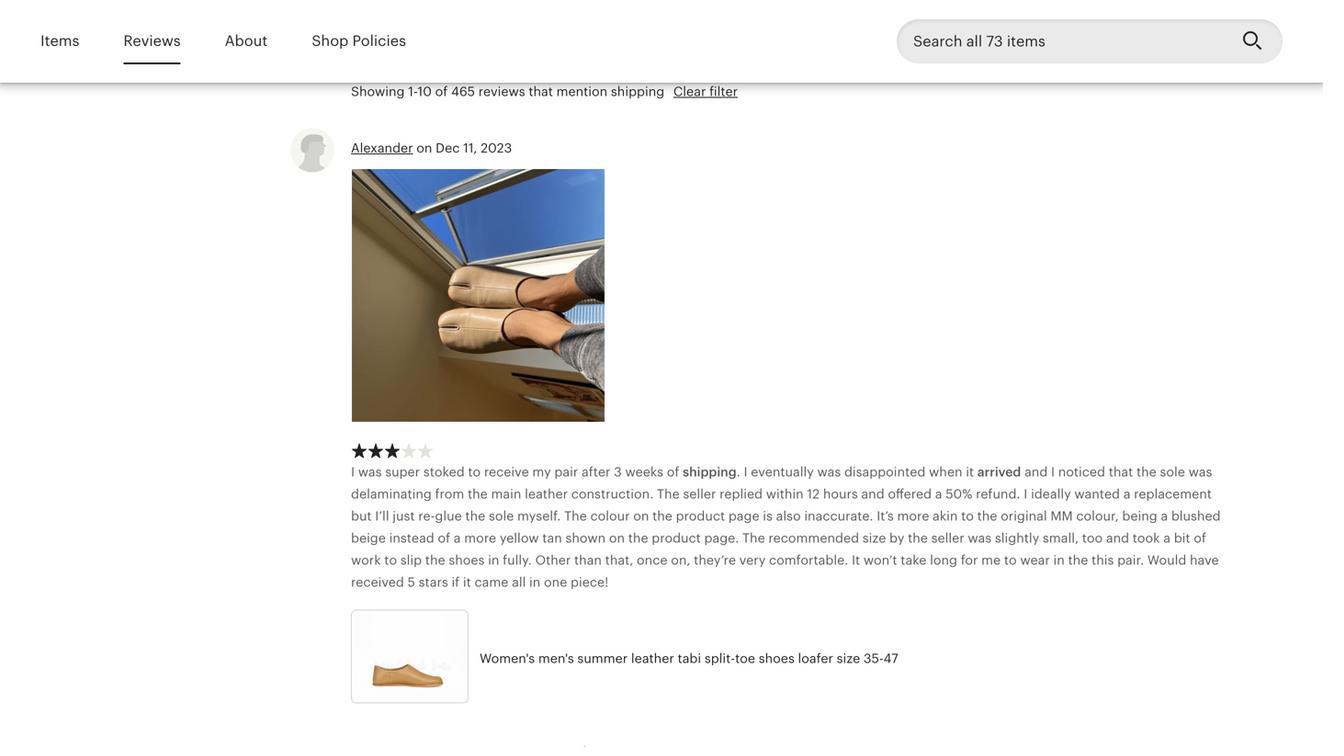 Task type: describe. For each thing, give the bounding box(es) containing it.
if
[[452, 575, 460, 590]]

i was super stoked to receive my pair after 3 weeks of shipping . i eventually was disappointed when it arrived
[[351, 465, 1022, 479]]

0 horizontal spatial that
[[529, 84, 553, 99]]

leather inside the women's men's summer leather tabi split-toe shoes loafer size 35-47 link
[[632, 652, 675, 666]]

0 horizontal spatial sole
[[489, 509, 514, 524]]

showing 1-10 of 465 reviews that mention shipping clear filter
[[351, 84, 738, 99]]

about
[[225, 33, 268, 49]]

noticed
[[1059, 465, 1106, 479]]

pair.
[[1118, 553, 1145, 568]]

wanted
[[1075, 487, 1121, 502]]

i up the delaminating
[[351, 465, 355, 479]]

women's men's summer leather tabi split-toe shoes loafer size 35-47 link
[[351, 610, 1078, 709]]

was up for
[[969, 531, 992, 546]]

women's men's summer leather tabi split-toe shoes loafer size 35-47
[[480, 652, 899, 666]]

and i noticed that the sole was delaminating from the main leather construction. the seller replied within 12 hours and offered a 50% refund. i ideally wanted a replacement but i'll just re-glue the sole myself. the colour on the product page is also inaccurate. it's more akin to the original mm colour, being a blushed beige instead of a more yellow tan shown on the product page.   the recommended size by the seller was slightly small, too and took a bit of work to slip the shoes in fully.   other than that, once on, they're very comfortable. it won't take long for me to wear in the this pair. would have received 5 stars if it came all in one piece!
[[351, 465, 1222, 590]]

i up ideally
[[1052, 465, 1056, 479]]

beige
[[351, 531, 386, 546]]

offered
[[888, 487, 932, 502]]

0 horizontal spatial on
[[417, 141, 433, 155]]

clear filter link
[[674, 84, 738, 99]]

showing
[[351, 84, 405, 99]]

was up hours
[[818, 465, 842, 479]]

refund.
[[977, 487, 1021, 502]]

size inside and i noticed that the sole was delaminating from the main leather construction. the seller replied within 12 hours and offered a 50% refund. i ideally wanted a replacement but i'll just re-glue the sole myself. the colour on the product page is also inaccurate. it's more akin to the original mm colour, being a blushed beige instead of a more yellow tan shown on the product page.   the recommended size by the seller was slightly small, too and took a bit of work to slip the shoes in fully.   other than that, once on, they're very comfortable. it won't take long for me to wear in the this pair. would have received 5 stars if it came all in one piece!
[[863, 531, 887, 546]]

piece!
[[571, 575, 609, 590]]

within
[[767, 487, 804, 502]]

shop policies
[[312, 33, 406, 49]]

they're
[[694, 553, 736, 568]]

recommended
[[769, 531, 860, 546]]

0 vertical spatial the
[[657, 487, 680, 502]]

policies
[[353, 33, 406, 49]]

than
[[575, 553, 602, 568]]

mm
[[1051, 509, 1074, 524]]

mention
[[557, 84, 608, 99]]

1-
[[408, 84, 418, 99]]

wear
[[1021, 553, 1051, 568]]

on,
[[671, 553, 691, 568]]

10
[[418, 84, 432, 99]]

0 horizontal spatial and
[[862, 487, 885, 502]]

clear
[[674, 84, 706, 99]]

fully.
[[503, 553, 532, 568]]

shoes inside and i noticed that the sole was delaminating from the main leather construction. the seller replied within 12 hours and offered a 50% refund. i ideally wanted a replacement but i'll just re-glue the sole myself. the colour on the product page is also inaccurate. it's more akin to the original mm colour, being a blushed beige instead of a more yellow tan shown on the product page.   the recommended size by the seller was slightly small, too and took a bit of work to slip the shoes in fully.   other than that, once on, they're very comfortable. it won't take long for me to wear in the this pair. would have received 5 stars if it came all in one piece!
[[449, 553, 485, 568]]

original
[[1001, 509, 1048, 524]]

reviews link
[[124, 20, 181, 63]]

to right me
[[1005, 553, 1017, 568]]

stoked
[[424, 465, 465, 479]]

5
[[408, 575, 416, 590]]

akin
[[933, 509, 958, 524]]

12
[[808, 487, 820, 502]]

take
[[901, 553, 927, 568]]

was up the delaminating
[[358, 465, 382, 479]]

slightly
[[996, 531, 1040, 546]]

shop policies link
[[312, 20, 406, 63]]

1 vertical spatial size
[[837, 652, 861, 666]]

colour
[[591, 509, 630, 524]]

very
[[740, 553, 766, 568]]

i up original
[[1024, 487, 1028, 502]]

would
[[1148, 553, 1187, 568]]

myself.
[[518, 509, 561, 524]]

it
[[852, 553, 861, 568]]

Search all 73 items text field
[[897, 19, 1228, 63]]

alexander on dec 11, 2023
[[351, 141, 512, 155]]

slip
[[401, 553, 422, 568]]

0 vertical spatial product
[[676, 509, 726, 524]]

a up being
[[1124, 487, 1131, 502]]

work
[[351, 553, 381, 568]]

took
[[1133, 531, 1161, 546]]

35-
[[864, 652, 884, 666]]

1 vertical spatial more
[[465, 531, 497, 546]]

just
[[393, 509, 415, 524]]

when
[[930, 465, 963, 479]]

women's
[[480, 652, 535, 666]]

all
[[512, 575, 526, 590]]

small,
[[1043, 531, 1079, 546]]

long
[[931, 553, 958, 568]]

47
[[884, 652, 899, 666]]

this
[[1092, 553, 1115, 568]]

i'll
[[375, 509, 389, 524]]

page
[[729, 509, 760, 524]]

weeks
[[626, 465, 664, 479]]

i right .
[[744, 465, 748, 479]]

delaminating
[[351, 487, 432, 502]]

blushed
[[1172, 509, 1222, 524]]

of right bit
[[1195, 531, 1207, 546]]

to left slip
[[385, 553, 397, 568]]

have
[[1191, 553, 1220, 568]]

split-
[[705, 652, 736, 666]]

hours
[[824, 487, 858, 502]]

is
[[763, 509, 773, 524]]

tabi
[[678, 652, 702, 666]]

that inside and i noticed that the sole was delaminating from the main leather construction. the seller replied within 12 hours and offered a 50% refund. i ideally wanted a replacement but i'll just re-glue the sole myself. the colour on the product page is also inaccurate. it's more akin to the original mm colour, being a blushed beige instead of a more yellow tan shown on the product page.   the recommended size by the seller was slightly small, too and took a bit of work to slip the shoes in fully.   other than that, once on, they're very comfortable. it won't take long for me to wear in the this pair. would have received 5 stars if it came all in one piece!
[[1109, 465, 1134, 479]]

one
[[544, 575, 568, 590]]

toe
[[736, 652, 756, 666]]



Task type: locate. For each thing, give the bounding box(es) containing it.
was up replacement
[[1189, 465, 1213, 479]]

1 horizontal spatial size
[[863, 531, 887, 546]]

50%
[[946, 487, 973, 502]]

came
[[475, 575, 509, 590]]

.
[[737, 465, 741, 479]]

1 horizontal spatial shoes
[[759, 652, 795, 666]]

1 horizontal spatial shipping
[[683, 465, 737, 479]]

1 vertical spatial the
[[565, 509, 587, 524]]

size
[[863, 531, 887, 546], [837, 652, 861, 666]]

of down glue
[[438, 531, 451, 546]]

2 vertical spatial the
[[743, 531, 766, 546]]

0 vertical spatial it
[[967, 465, 975, 479]]

shoes
[[449, 553, 485, 568], [759, 652, 795, 666]]

1 horizontal spatial it
[[967, 465, 975, 479]]

1 horizontal spatial in
[[530, 575, 541, 590]]

on left dec
[[417, 141, 433, 155]]

ideally
[[1032, 487, 1072, 502]]

to right akin
[[962, 509, 975, 524]]

sole down main
[[489, 509, 514, 524]]

2 vertical spatial on
[[610, 531, 625, 546]]

leather down my
[[525, 487, 568, 502]]

items
[[40, 33, 79, 49]]

0 horizontal spatial size
[[837, 652, 861, 666]]

super
[[385, 465, 420, 479]]

1 horizontal spatial the
[[657, 487, 680, 502]]

page.
[[705, 531, 740, 546]]

0 vertical spatial size
[[863, 531, 887, 546]]

0 vertical spatial leather
[[525, 487, 568, 502]]

0 horizontal spatial in
[[488, 553, 500, 568]]

1 vertical spatial on
[[634, 509, 649, 524]]

me
[[982, 553, 1001, 568]]

of right weeks
[[667, 465, 680, 479]]

the down i was super stoked to receive my pair after 3 weeks of shipping . i eventually was disappointed when it arrived
[[657, 487, 680, 502]]

and up ideally
[[1025, 465, 1048, 479]]

in down small,
[[1054, 553, 1065, 568]]

from
[[435, 487, 465, 502]]

reviews
[[124, 33, 181, 49]]

that up wanted
[[1109, 465, 1134, 479]]

inaccurate.
[[805, 509, 874, 524]]

after
[[582, 465, 611, 479]]

alexander
[[351, 141, 413, 155]]

comfortable.
[[770, 553, 849, 568]]

0 vertical spatial sole
[[1161, 465, 1186, 479]]

0 horizontal spatial leather
[[525, 487, 568, 502]]

leather left tabi on the right
[[632, 652, 675, 666]]

the
[[1137, 465, 1157, 479], [468, 487, 488, 502], [466, 509, 486, 524], [653, 509, 673, 524], [978, 509, 998, 524], [629, 531, 649, 546], [909, 531, 929, 546], [426, 553, 446, 568], [1069, 553, 1089, 568]]

more left the yellow
[[465, 531, 497, 546]]

product up on,
[[652, 531, 701, 546]]

shown
[[566, 531, 606, 546]]

1 horizontal spatial more
[[898, 509, 930, 524]]

a down replacement
[[1162, 509, 1169, 524]]

shoes up if
[[449, 553, 485, 568]]

men's
[[539, 652, 574, 666]]

in right all at the left bottom of page
[[530, 575, 541, 590]]

colour,
[[1077, 509, 1120, 524]]

size left by
[[863, 531, 887, 546]]

disappointed
[[845, 465, 926, 479]]

2 horizontal spatial the
[[743, 531, 766, 546]]

about link
[[225, 20, 268, 63]]

too
[[1083, 531, 1103, 546]]

filter
[[710, 84, 738, 99]]

shipping
[[611, 84, 665, 99], [683, 465, 737, 479]]

leather inside and i noticed that the sole was delaminating from the main leather construction. the seller replied within 12 hours and offered a 50% refund. i ideally wanted a replacement but i'll just re-glue the sole myself. the colour on the product page is also inaccurate. it's more akin to the original mm colour, being a blushed beige instead of a more yellow tan shown on the product page.   the recommended size by the seller was slightly small, too and took a bit of work to slip the shoes in fully.   other than that, once on, they're very comfortable. it won't take long for me to wear in the this pair. would have received 5 stars if it came all in one piece!
[[525, 487, 568, 502]]

1 vertical spatial leather
[[632, 652, 675, 666]]

3
[[614, 465, 622, 479]]

1 vertical spatial shoes
[[759, 652, 795, 666]]

pair
[[555, 465, 579, 479]]

it inside and i noticed that the sole was delaminating from the main leather construction. the seller replied within 12 hours and offered a 50% refund. i ideally wanted a replacement but i'll just re-glue the sole myself. the colour on the product page is also inaccurate. it's more akin to the original mm colour, being a blushed beige instead of a more yellow tan shown on the product page.   the recommended size by the seller was slightly small, too and took a bit of work to slip the shoes in fully.   other than that, once on, they're very comfortable. it won't take long for me to wear in the this pair. would have received 5 stars if it came all in one piece!
[[463, 575, 471, 590]]

1 horizontal spatial sole
[[1161, 465, 1186, 479]]

0 horizontal spatial seller
[[684, 487, 717, 502]]

a
[[936, 487, 943, 502], [1124, 487, 1131, 502], [1162, 509, 1169, 524], [454, 531, 461, 546], [1164, 531, 1171, 546]]

by
[[890, 531, 905, 546]]

shop
[[312, 33, 349, 49]]

on up that,
[[610, 531, 625, 546]]

once
[[637, 553, 668, 568]]

the up the shown
[[565, 509, 587, 524]]

0 vertical spatial more
[[898, 509, 930, 524]]

2 vertical spatial and
[[1107, 531, 1130, 546]]

i
[[351, 465, 355, 479], [744, 465, 748, 479], [1052, 465, 1056, 479], [1024, 487, 1028, 502]]

0 horizontal spatial shoes
[[449, 553, 485, 568]]

1 vertical spatial it
[[463, 575, 471, 590]]

0 vertical spatial shipping
[[611, 84, 665, 99]]

1 horizontal spatial leather
[[632, 652, 675, 666]]

dec
[[436, 141, 460, 155]]

0 horizontal spatial the
[[565, 509, 587, 524]]

reviews
[[479, 84, 526, 99]]

a left bit
[[1164, 531, 1171, 546]]

0 vertical spatial on
[[417, 141, 433, 155]]

on right colour
[[634, 509, 649, 524]]

and down "disappointed"
[[862, 487, 885, 502]]

product up page.
[[676, 509, 726, 524]]

that,
[[606, 553, 634, 568]]

that
[[529, 84, 553, 99], [1109, 465, 1134, 479]]

1 horizontal spatial that
[[1109, 465, 1134, 479]]

replied
[[720, 487, 763, 502]]

construction.
[[572, 487, 654, 502]]

main
[[491, 487, 522, 502]]

shipping up the replied
[[683, 465, 737, 479]]

a left 50%
[[936, 487, 943, 502]]

bit
[[1175, 531, 1191, 546]]

seller down i was super stoked to receive my pair after 3 weeks of shipping . i eventually was disappointed when it arrived
[[684, 487, 717, 502]]

0 vertical spatial shoes
[[449, 553, 485, 568]]

more down the 'offered'
[[898, 509, 930, 524]]

a down glue
[[454, 531, 461, 546]]

seller
[[684, 487, 717, 502], [932, 531, 965, 546]]

1 vertical spatial that
[[1109, 465, 1134, 479]]

and right too
[[1107, 531, 1130, 546]]

tan
[[543, 531, 562, 546]]

0 vertical spatial that
[[529, 84, 553, 99]]

in up came
[[488, 553, 500, 568]]

465
[[451, 84, 475, 99]]

shoes right "toe"
[[759, 652, 795, 666]]

shipping left clear
[[611, 84, 665, 99]]

the up very
[[743, 531, 766, 546]]

1 horizontal spatial and
[[1025, 465, 1048, 479]]

it right when
[[967, 465, 975, 479]]

0 vertical spatial seller
[[684, 487, 717, 502]]

1 vertical spatial shipping
[[683, 465, 737, 479]]

of right the 10
[[436, 84, 448, 99]]

replacement
[[1135, 487, 1213, 502]]

yellow
[[500, 531, 539, 546]]

receive
[[484, 465, 529, 479]]

alexander wong added a photo of their purchase image
[[352, 169, 605, 422]]

1 vertical spatial and
[[862, 487, 885, 502]]

it right if
[[463, 575, 471, 590]]

to right stoked
[[468, 465, 481, 479]]

1 vertical spatial sole
[[489, 509, 514, 524]]

2023
[[481, 141, 512, 155]]

1 vertical spatial product
[[652, 531, 701, 546]]

2 horizontal spatial in
[[1054, 553, 1065, 568]]

glue
[[435, 509, 462, 524]]

items link
[[40, 20, 79, 63]]

my
[[533, 465, 551, 479]]

size left 35-
[[837, 652, 861, 666]]

1 horizontal spatial seller
[[932, 531, 965, 546]]

sole up replacement
[[1161, 465, 1186, 479]]

0 vertical spatial and
[[1025, 465, 1048, 479]]

received
[[351, 575, 404, 590]]

but
[[351, 509, 372, 524]]

product
[[676, 509, 726, 524], [652, 531, 701, 546]]

2 horizontal spatial and
[[1107, 531, 1130, 546]]

0 horizontal spatial more
[[465, 531, 497, 546]]

it's
[[877, 509, 894, 524]]

1 vertical spatial seller
[[932, 531, 965, 546]]

it
[[967, 465, 975, 479], [463, 575, 471, 590]]

for
[[961, 553, 979, 568]]

instead
[[389, 531, 435, 546]]

0 horizontal spatial shipping
[[611, 84, 665, 99]]

re-
[[419, 509, 435, 524]]

eventually
[[751, 465, 814, 479]]

other
[[536, 553, 571, 568]]

2 horizontal spatial on
[[634, 509, 649, 524]]

loafer
[[799, 652, 834, 666]]

that right reviews
[[529, 84, 553, 99]]

to
[[468, 465, 481, 479], [962, 509, 975, 524], [385, 553, 397, 568], [1005, 553, 1017, 568]]

0 horizontal spatial it
[[463, 575, 471, 590]]

summer
[[578, 652, 628, 666]]

and
[[1025, 465, 1048, 479], [862, 487, 885, 502], [1107, 531, 1130, 546]]

on
[[417, 141, 433, 155], [634, 509, 649, 524], [610, 531, 625, 546]]

stars
[[419, 575, 448, 590]]

1 horizontal spatial on
[[610, 531, 625, 546]]

seller down akin
[[932, 531, 965, 546]]

also
[[777, 509, 801, 524]]



Task type: vqa. For each thing, say whether or not it's contained in the screenshot.
and I noticed that the sole was delaminating from the main leather construction. The seller replied within 12 hours and offered a 50% refund. I ideally wanted a replacement but I'll just re-glue the sole myself. The colour on the product page is also inaccurate. It's more akin to the original MM colour, being a blushed beige instead of a more yellow tan shown on the product page.   The recommended size by the seller was slightly small, too and took a bit of work to slip the shoes in fully.   Other than that, once on, they're very comfortable. It won't take long for me to wear in the this pair. Would have received 5 stars if it came all in one piece!
yes



